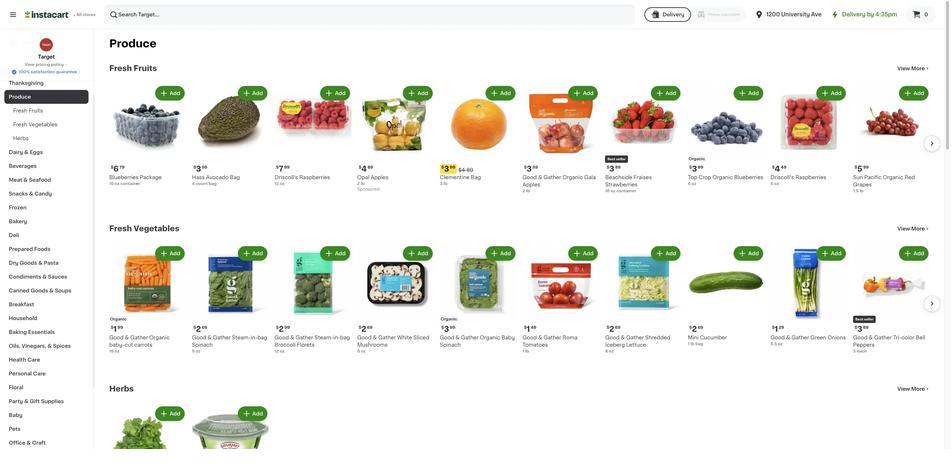 Task type: describe. For each thing, give the bounding box(es) containing it.
& for good & gather roma tomatoes 1 lb
[[538, 335, 542, 340]]

1200
[[766, 12, 780, 17]]

0 vertical spatial fruits
[[134, 64, 157, 72]]

add button for good & gather organic baby-cut carrots
[[156, 247, 184, 260]]

sun
[[853, 175, 863, 180]]

fresh fruits link for 5 view more link
[[109, 64, 157, 73]]

office
[[9, 440, 25, 446]]

0
[[924, 12, 928, 17]]

good for good & gather organic gala apples 2 lb
[[523, 175, 537, 180]]

steam- for good & gather steam-in-bag broccoli florets
[[315, 335, 333, 340]]

add button for mini cucumber
[[734, 247, 762, 260]]

$ 4 49
[[772, 165, 786, 173]]

lists
[[20, 55, 33, 60]]

top
[[688, 175, 697, 180]]

good & gather shredded iceberg lettuce 8 oz
[[605, 335, 670, 353]]

12 inside good & gather steam-in-bag broccoli florets 12 oz
[[275, 349, 279, 353]]

3 for good & gather organic baby spinach
[[444, 325, 449, 333]]

99 for top crop organic blueberries
[[698, 165, 703, 169]]

1 horizontal spatial fresh vegetables link
[[109, 224, 179, 233]]

stores
[[83, 13, 96, 17]]

condiments & sauces
[[9, 274, 67, 279]]

16 inside good & gather organic baby-cut carrots 16 oz
[[109, 349, 114, 353]]

organic inside sun pacific organic red grapes 1.5 lb
[[883, 175, 903, 180]]

party & gift supplies link
[[4, 395, 89, 408]]

16 inside beachside fraises strawberries 16 oz container
[[605, 189, 610, 193]]

4 inside hass avocado bag 4 count bag
[[192, 182, 195, 186]]

oz inside good & gather steam-in-bag broccoli florets 12 oz
[[280, 349, 285, 353]]

bakery
[[9, 219, 27, 224]]

delivery by 4:35pm link
[[830, 10, 897, 19]]

seller for good
[[864, 318, 874, 321]]

household
[[9, 316, 37, 321]]

view for fresh vegetables
[[897, 226, 910, 231]]

buy it again link
[[4, 21, 89, 35]]

3 up clementine
[[444, 165, 449, 173]]

1 inside mini cucumber 1 lb bag
[[688, 342, 690, 346]]

2 inside opal apples 2 lb
[[357, 182, 360, 186]]

thanksgiving link
[[4, 76, 89, 90]]

mini cucumber 1 lb bag
[[688, 335, 727, 346]]

good for good & gather steam-in-bag spinach 9 oz
[[192, 335, 206, 340]]

baking essentials link
[[4, 325, 89, 339]]

69 for good & gather white sliced mushrooms
[[367, 326, 373, 330]]

bag for good & gather steam-in-bag spinach
[[257, 335, 267, 340]]

& for good & gather steam-in-bag broccoli florets 12 oz
[[290, 335, 294, 340]]

& for dairy & eggs
[[24, 150, 28, 155]]

dry
[[9, 260, 18, 266]]

0 horizontal spatial fruits
[[29, 108, 43, 113]]

hass
[[192, 175, 205, 180]]

add button for clementine bag
[[486, 87, 515, 100]]

eggs
[[30, 150, 43, 155]]

good & gather organic gala apples 2 lb
[[523, 175, 596, 193]]

$ for good & gather organic baby spinach
[[441, 326, 444, 330]]

view more for 5
[[897, 66, 925, 71]]

strawberries
[[605, 182, 638, 187]]

add for sun pacific organic red grapes
[[914, 91, 924, 96]]

1 vertical spatial produce
[[9, 94, 31, 99]]

breakfast
[[9, 302, 34, 307]]

$ for beachside fraises strawberries
[[607, 165, 609, 169]]

goods for dry
[[20, 260, 37, 266]]

$ 2 69 for good & gather steam-in-bag spinach
[[193, 325, 207, 333]]

add for good & gather green onions
[[831, 251, 842, 256]]

seller for beachside
[[616, 157, 626, 161]]

$ 1 49
[[524, 325, 536, 333]]

good & gather tri-color bell peppers 3 each
[[853, 335, 925, 353]]

bag inside $ 3 99 $4.89 clementine bag 3 lb
[[471, 175, 481, 180]]

baby link
[[4, 408, 89, 422]]

$ 7 99
[[276, 165, 290, 173]]

1 horizontal spatial herbs link
[[109, 385, 134, 393]]

$ 3 99 for good & gather organic baby spinach
[[441, 325, 455, 333]]

3 down clementine
[[440, 182, 443, 186]]

green
[[810, 335, 826, 340]]

lb inside sun pacific organic red grapes 1.5 lb
[[860, 189, 864, 193]]

policy
[[51, 63, 64, 67]]

all stores link
[[25, 4, 96, 25]]

vinegars,
[[22, 344, 46, 349]]

opal apples 2 lb
[[357, 175, 388, 186]]

4:35pm
[[875, 12, 897, 17]]

$ for top crop organic blueberries
[[689, 165, 692, 169]]

$ 2 69 for good & gather white sliced mushrooms
[[359, 325, 373, 333]]

add button for good & gather organic baby spinach
[[486, 247, 515, 260]]

floral link
[[4, 381, 89, 395]]

add button for beachside fraises strawberries
[[652, 87, 680, 100]]

29
[[779, 326, 784, 330]]

add for beachside fraises strawberries
[[666, 91, 676, 96]]

1 for good & gather green onions
[[775, 325, 778, 333]]

2 for good & gather steam-in-bag broccoli florets
[[279, 325, 284, 333]]

color
[[901, 335, 914, 340]]

& for meat & seafood
[[23, 177, 28, 183]]

gather for good & gather organic baby spinach
[[461, 335, 479, 340]]

good & gather white sliced mushrooms 8 oz
[[357, 335, 429, 353]]

oz inside good & gather organic baby-cut carrots 16 oz
[[115, 349, 119, 353]]

bag inside mini cucumber 1 lb bag
[[695, 342, 703, 346]]

$ for good & gather tri-color bell peppers
[[855, 326, 857, 330]]

$ 1 29
[[772, 325, 784, 333]]

floral
[[9, 385, 23, 390]]

add for good & gather shredded iceberg lettuce
[[666, 251, 676, 256]]

69 for good & gather tri-color bell peppers
[[863, 326, 869, 330]]

dairy & eggs link
[[4, 145, 89, 159]]

it
[[32, 25, 36, 31]]

blueberries inside blueberries package 16 oz container
[[109, 175, 139, 180]]

1 inside good & gather roma tomatoes 1 lb
[[523, 349, 524, 353]]

add for driscoll's raspberries
[[335, 91, 346, 96]]

$ for sun pacific organic red grapes
[[855, 165, 857, 169]]

oz inside good & gather shredded iceberg lettuce 8 oz
[[609, 349, 614, 353]]

cucumber
[[700, 335, 727, 340]]

canned
[[9, 288, 29, 293]]

3 view more link from the top
[[897, 385, 930, 393]]

beverages
[[9, 164, 37, 169]]

add button for good & gather green onions
[[817, 247, 845, 260]]

2 for good & gather shredded iceberg lettuce
[[609, 325, 614, 333]]

good & gather roma tomatoes 1 lb
[[523, 335, 577, 353]]

carrots
[[134, 342, 152, 347]]

100%
[[19, 70, 30, 74]]

dairy
[[9, 150, 23, 155]]

1 for good & gather organic baby-cut carrots
[[113, 325, 117, 333]]

raspberries for 7
[[299, 175, 330, 180]]

good for good & gather shredded iceberg lettuce 8 oz
[[605, 335, 619, 340]]

by
[[867, 12, 874, 17]]

more for 3
[[911, 226, 925, 231]]

3 view more from the top
[[897, 386, 925, 392]]

product group containing 6
[[109, 85, 186, 187]]

8 for good & gather shredded iceberg lettuce
[[605, 349, 608, 353]]

good for good & gather white sliced mushrooms 8 oz
[[357, 335, 372, 340]]

$ for good & gather steam-in-bag spinach
[[193, 326, 196, 330]]

3 for hass avocado bag
[[196, 165, 201, 173]]

shredded
[[645, 335, 670, 340]]

add for clementine bag
[[500, 91, 511, 96]]

thanksgiving
[[9, 81, 44, 86]]

good & gather organic baby-cut carrots 16 oz
[[109, 335, 170, 353]]

canned goods & soups
[[9, 288, 71, 293]]

$ 4 89
[[359, 165, 373, 173]]

$ 3 89
[[607, 165, 621, 173]]

bag inside hass avocado bag 4 count bag
[[230, 175, 240, 180]]

add button for top crop organic blueberries
[[734, 87, 762, 100]]

2 inside 'good & gather organic gala apples 2 lb'
[[523, 189, 525, 193]]

0 horizontal spatial herbs
[[13, 136, 29, 141]]

condiments & sauces link
[[4, 270, 89, 284]]

service type group
[[644, 7, 746, 22]]

$ 3 69
[[855, 325, 869, 333]]

instacart logo image
[[25, 10, 68, 19]]

ave
[[811, 12, 822, 17]]

& for good & gather steam-in-bag spinach 9 oz
[[208, 335, 212, 340]]

lettuce
[[626, 342, 646, 347]]

add button for good & gather white sliced mushrooms
[[404, 247, 432, 260]]

foods
[[34, 247, 50, 252]]

each
[[857, 349, 867, 353]]

9
[[192, 349, 195, 353]]

good for good & gather steam-in-bag broccoli florets 12 oz
[[275, 335, 289, 340]]

1.5
[[853, 189, 859, 193]]

$3.99 original price: $4.89 element
[[440, 164, 517, 174]]

3 for good & gather tri-color bell peppers
[[857, 325, 862, 333]]

fraises
[[634, 175, 652, 180]]

99 for sun pacific organic red grapes
[[863, 165, 869, 169]]

0 horizontal spatial 6
[[113, 165, 119, 173]]

iceberg
[[605, 342, 625, 347]]

& for good & gather green onions 5.5 oz
[[786, 335, 790, 340]]

view more link for 5
[[897, 65, 930, 72]]

office & craft link
[[4, 436, 89, 449]]

6 inside top crop organic blueberries 6 oz
[[688, 182, 691, 186]]

0 horizontal spatial baby
[[9, 413, 22, 418]]

gift
[[30, 399, 40, 404]]

organic inside top crop organic blueberries 6 oz
[[712, 175, 733, 180]]

grapes
[[853, 182, 872, 187]]

care for personal care
[[33, 371, 46, 376]]

target link
[[38, 38, 55, 60]]

& for good & gather organic baby spinach
[[455, 335, 460, 340]]

fresh fruits link for the fresh vegetables link to the top
[[4, 104, 89, 118]]

69 for mini cucumber
[[698, 326, 703, 330]]

99 inside $ 3 99 $4.89 clementine bag 3 lb
[[450, 165, 455, 169]]

1 vertical spatial fresh vegetables
[[109, 225, 179, 232]]

recipes link
[[4, 35, 89, 50]]

clementine
[[440, 175, 470, 180]]

dry goods & pasta link
[[4, 256, 89, 270]]

3 for top crop organic blueberries
[[692, 165, 697, 173]]

$ for hass avocado bag
[[193, 165, 196, 169]]

69 for good & gather shredded iceberg lettuce
[[615, 326, 621, 330]]

candy
[[35, 191, 52, 196]]

container inside beachside fraises strawberries 16 oz container
[[616, 189, 636, 193]]

raspberries for 4
[[795, 175, 826, 180]]

3 for beachside fraises strawberries
[[609, 165, 614, 173]]

meat & seafood link
[[4, 173, 89, 187]]

lists link
[[4, 50, 89, 64]]

apples inside 'good & gather organic gala apples 2 lb'
[[523, 182, 540, 187]]

2 for mini cucumber
[[692, 325, 697, 333]]

& for snacks & candy
[[29, 191, 33, 196]]

organic inside good & gather organic baby spinach
[[480, 335, 500, 340]]

roma
[[562, 335, 577, 340]]

add for good & gather tri-color bell peppers
[[914, 251, 924, 256]]

$ 3 99 $4.89 clementine bag 3 lb
[[440, 165, 481, 186]]

sponsored badge image
[[357, 187, 379, 192]]

produce link
[[4, 90, 89, 104]]

craft
[[32, 440, 46, 446]]

$ 3 59 for hass
[[193, 165, 207, 173]]

baking
[[9, 330, 27, 335]]

good for good & gather organic baby spinach
[[440, 335, 454, 340]]

$ 3 59 for good
[[524, 165, 538, 173]]

oils,
[[9, 344, 20, 349]]

prepared foods link
[[4, 242, 89, 256]]

delivery button
[[644, 7, 691, 22]]

$ 2 69 for mini cucumber
[[689, 325, 703, 333]]

$ 2 99
[[276, 325, 290, 333]]

avocado
[[206, 175, 228, 180]]

best for beachside fraises strawberries
[[607, 157, 615, 161]]

item carousel region for fresh fruits
[[99, 82, 940, 213]]

& for good & gather shredded iceberg lettuce 8 oz
[[621, 335, 625, 340]]

baby-
[[109, 342, 125, 347]]



Task type: locate. For each thing, give the bounding box(es) containing it.
goods down the condiments & sauces
[[31, 288, 48, 293]]

add for good & gather steam-in-bag spinach
[[252, 251, 263, 256]]

0 horizontal spatial fresh fruits
[[13, 108, 43, 113]]

add button for driscoll's raspberries
[[321, 87, 349, 100]]

2 raspberries from the left
[[795, 175, 826, 180]]

0 horizontal spatial 4
[[192, 182, 195, 186]]

$ 3 99 up "top"
[[689, 165, 703, 173]]

item carousel region
[[99, 82, 940, 213], [99, 242, 940, 373]]

4 up opal
[[361, 165, 367, 173]]

organic
[[689, 157, 705, 161], [562, 175, 583, 180], [712, 175, 733, 180], [883, 175, 903, 180], [110, 317, 127, 321], [441, 317, 457, 321], [149, 335, 170, 340], [480, 335, 500, 340]]

hass avocado bag 4 count bag
[[192, 175, 240, 186]]

8 down mushrooms
[[357, 349, 360, 353]]

4 down hass
[[192, 182, 195, 186]]

oz down mushrooms
[[361, 349, 366, 353]]

deli
[[9, 233, 19, 238]]

49 for 1
[[531, 326, 536, 330]]

add for blueberries package
[[170, 91, 180, 96]]

add button for driscoll's raspberries
[[817, 87, 845, 100]]

bell
[[916, 335, 925, 340]]

raspberries right driscoll's on the top
[[299, 175, 330, 180]]

1 horizontal spatial produce
[[109, 38, 156, 49]]

16 inside blueberries package 16 oz container
[[109, 182, 114, 186]]

delivery by 4:35pm
[[842, 12, 897, 17]]

59 for hass
[[202, 165, 207, 169]]

product group
[[109, 85, 186, 187], [192, 85, 269, 187], [275, 85, 351, 187], [357, 85, 434, 193], [440, 85, 517, 187], [523, 85, 599, 194], [605, 85, 682, 194], [688, 85, 765, 187], [771, 85, 847, 187], [853, 85, 930, 194], [109, 245, 186, 354], [192, 245, 269, 354], [275, 245, 351, 354], [357, 245, 434, 354], [440, 245, 517, 349], [523, 245, 599, 354], [605, 245, 682, 354], [688, 245, 765, 347], [771, 245, 847, 347], [853, 245, 930, 354], [109, 405, 186, 449], [192, 405, 269, 449]]

gather for good & gather steam-in-bag broccoli florets 12 oz
[[296, 335, 313, 340]]

1 horizontal spatial fresh fruits link
[[109, 64, 157, 73]]

12 inside driscoll's raspberries 12 oz
[[275, 182, 279, 186]]

2 59 from the left
[[202, 165, 207, 169]]

dry goods & pasta
[[9, 260, 59, 266]]

0 vertical spatial care
[[27, 357, 40, 362]]

tomatoes
[[523, 342, 548, 347]]

59 up hass
[[202, 165, 207, 169]]

Search field
[[105, 5, 634, 24]]

0 vertical spatial view more
[[897, 66, 925, 71]]

gather inside good & gather steam-in-bag broccoli florets 12 oz
[[296, 335, 313, 340]]

deli link
[[4, 228, 89, 242]]

0 horizontal spatial steam-
[[232, 335, 251, 340]]

0 horizontal spatial $ 3 99
[[441, 325, 455, 333]]

None search field
[[104, 4, 635, 25]]

gather inside good & gather roma tomatoes 1 lb
[[544, 335, 561, 340]]

1 horizontal spatial container
[[616, 189, 636, 193]]

$ 3 99 up good & gather organic baby spinach
[[441, 325, 455, 333]]

fresh fruits link
[[109, 64, 157, 73], [4, 104, 89, 118]]

good inside good & gather shredded iceberg lettuce 8 oz
[[605, 335, 619, 340]]

add button for good & gather steam-in-bag spinach
[[238, 247, 267, 260]]

1 horizontal spatial bag
[[471, 175, 481, 180]]

lb inside mini cucumber 1 lb bag
[[691, 342, 694, 346]]

1 vertical spatial best
[[855, 318, 863, 321]]

add button
[[156, 87, 184, 100], [238, 87, 267, 100], [321, 87, 349, 100], [404, 87, 432, 100], [486, 87, 515, 100], [569, 87, 597, 100], [652, 87, 680, 100], [734, 87, 762, 100], [817, 87, 845, 100], [900, 87, 928, 100], [156, 247, 184, 260], [238, 247, 267, 260], [321, 247, 349, 260], [404, 247, 432, 260], [486, 247, 515, 260], [569, 247, 597, 260], [652, 247, 680, 260], [734, 247, 762, 260], [817, 247, 845, 260], [900, 247, 928, 260], [156, 407, 184, 420], [238, 407, 267, 420]]

1 vertical spatial 16
[[605, 189, 610, 193]]

6 down driscoll's
[[771, 182, 773, 186]]

16 down $ 6 79
[[109, 182, 114, 186]]

1 view more link from the top
[[897, 65, 930, 72]]

0 horizontal spatial blueberries
[[109, 175, 139, 180]]

1 vertical spatial apples
[[523, 182, 540, 187]]

sun pacific organic red grapes 1.5 lb
[[853, 175, 915, 193]]

0 horizontal spatial delivery
[[663, 12, 684, 17]]

0 vertical spatial 12
[[275, 182, 279, 186]]

1200 university ave
[[766, 12, 822, 17]]

item carousel region containing 6
[[99, 82, 940, 213]]

$ 2 69 up mushrooms
[[359, 325, 373, 333]]

0 horizontal spatial fresh vegetables
[[13, 122, 57, 127]]

$ 3 99
[[689, 165, 703, 173], [441, 325, 455, 333]]

1 item carousel region from the top
[[99, 82, 940, 213]]

2 89 from the left
[[615, 165, 621, 169]]

1 vertical spatial herbs link
[[109, 385, 134, 393]]

$ inside $ 4 49
[[772, 165, 775, 169]]

0 horizontal spatial $ 3 59
[[193, 165, 207, 173]]

spinach inside good & gather steam-in-bag spinach 9 oz
[[192, 342, 213, 347]]

in- for good & gather steam-in-bag broccoli florets
[[333, 335, 340, 340]]

$ inside $ 1 49
[[524, 326, 527, 330]]

spinach inside good & gather organic baby spinach
[[440, 342, 461, 347]]

goods for canned
[[31, 288, 48, 293]]

1 vertical spatial fresh fruits
[[13, 108, 43, 113]]

1 horizontal spatial 4
[[361, 165, 367, 173]]

3 left each
[[853, 349, 856, 353]]

$ inside $ 3 99 $4.89 clementine bag 3 lb
[[441, 165, 444, 169]]

add for hass avocado bag
[[252, 91, 263, 96]]

$ inside $ 6 79
[[111, 165, 113, 169]]

oz down $ 6 79
[[115, 182, 119, 186]]

89 for 4
[[368, 165, 373, 169]]

12 down the broccoli
[[275, 349, 279, 353]]

container down the strawberries
[[616, 189, 636, 193]]

satisfaction
[[31, 70, 55, 74]]

personal
[[9, 371, 32, 376]]

1 vertical spatial fresh fruits link
[[4, 104, 89, 118]]

1 horizontal spatial herbs
[[109, 385, 134, 393]]

4 for opal
[[361, 165, 367, 173]]

view more link for 3
[[897, 225, 930, 232]]

99 up clementine
[[450, 165, 455, 169]]

$ for good & gather roma tomatoes
[[524, 326, 527, 330]]

2 $ 2 69 from the left
[[193, 325, 207, 333]]

gather for good & gather roma tomatoes 1 lb
[[544, 335, 561, 340]]

0 horizontal spatial 49
[[531, 326, 536, 330]]

12 down driscoll's on the top
[[275, 182, 279, 186]]

0 horizontal spatial herbs link
[[4, 132, 89, 145]]

lb
[[361, 182, 365, 186], [444, 182, 447, 186], [526, 189, 530, 193], [860, 189, 864, 193], [691, 342, 694, 346], [525, 349, 529, 353]]

seller up $ 3 69 on the right of page
[[864, 318, 874, 321]]

2 vertical spatial 16
[[109, 349, 114, 353]]

69 up mushrooms
[[367, 326, 373, 330]]

oz down "top"
[[692, 182, 696, 186]]

target
[[38, 54, 55, 59]]

gather inside good & gather shredded iceberg lettuce 8 oz
[[626, 335, 644, 340]]

69 up iceberg
[[615, 326, 621, 330]]

fresh fruits
[[109, 64, 157, 72], [13, 108, 43, 113]]

69 up good & gather steam-in-bag spinach 9 oz
[[202, 326, 207, 330]]

lb inside $ 3 99 $4.89 clementine bag 3 lb
[[444, 182, 447, 186]]

organic inside 'good & gather organic gala apples 2 lb'
[[562, 175, 583, 180]]

good inside 'good & gather organic gala apples 2 lb'
[[523, 175, 537, 180]]

0 vertical spatial best
[[607, 157, 615, 161]]

container down 79
[[120, 182, 140, 186]]

89 inside $ 4 89
[[368, 165, 373, 169]]

0 vertical spatial fresh vegetables link
[[4, 118, 89, 132]]

1 horizontal spatial best seller
[[855, 318, 874, 321]]

3 up the peppers
[[857, 325, 862, 333]]

health care
[[9, 357, 40, 362]]

1 vertical spatial baby
[[9, 413, 22, 418]]

oz inside good & gather green onions 5.5 oz
[[778, 342, 783, 346]]

gather for good & gather tri-color bell peppers 3 each
[[874, 335, 892, 340]]

1 vertical spatial container
[[616, 189, 636, 193]]

8 inside good & gather shredded iceberg lettuce 8 oz
[[605, 349, 608, 353]]

& for party & gift supplies
[[24, 399, 28, 404]]

add button for good & gather organic gala apples
[[569, 87, 597, 100]]

count
[[196, 182, 208, 186]]

add
[[170, 91, 180, 96], [252, 91, 263, 96], [335, 91, 346, 96], [418, 91, 428, 96], [500, 91, 511, 96], [583, 91, 594, 96], [666, 91, 676, 96], [748, 91, 759, 96], [831, 91, 842, 96], [914, 91, 924, 96], [170, 251, 180, 256], [252, 251, 263, 256], [335, 251, 346, 256], [418, 251, 428, 256], [500, 251, 511, 256], [583, 251, 594, 256], [666, 251, 676, 256], [748, 251, 759, 256], [831, 251, 842, 256], [914, 251, 924, 256], [170, 411, 180, 416], [252, 411, 263, 416]]

$ 2 69 up mini
[[689, 325, 703, 333]]

0 vertical spatial 16
[[109, 182, 114, 186]]

99 up 'baby-' at the left bottom of page
[[118, 326, 123, 330]]

driscoll's raspberries 6 oz
[[771, 175, 826, 186]]

view more for 3
[[897, 226, 925, 231]]

2 69 from the left
[[202, 326, 207, 330]]

89 up opal
[[368, 165, 373, 169]]

0 horizontal spatial container
[[120, 182, 140, 186]]

0 vertical spatial fresh fruits link
[[109, 64, 157, 73]]

florets
[[297, 342, 315, 347]]

add button for blueberries package
[[156, 87, 184, 100]]

best for good & gather tri-color bell peppers
[[855, 318, 863, 321]]

essentials
[[28, 330, 55, 335]]

0 horizontal spatial best
[[607, 157, 615, 161]]

1 vertical spatial care
[[33, 371, 46, 376]]

lb inside 'good & gather organic gala apples 2 lb'
[[526, 189, 530, 193]]

1 spinach from the left
[[192, 342, 213, 347]]

good inside good & gather green onions 5.5 oz
[[771, 335, 785, 340]]

$ inside $ 7 99
[[276, 165, 279, 169]]

onions
[[828, 335, 846, 340]]

driscoll's
[[275, 175, 298, 180]]

0 vertical spatial item carousel region
[[99, 82, 940, 213]]

6 left 79
[[113, 165, 119, 173]]

59
[[532, 165, 538, 169], [202, 165, 207, 169]]

best up $ 3 69 on the right of page
[[855, 318, 863, 321]]

1 horizontal spatial fruits
[[134, 64, 157, 72]]

0 horizontal spatial in-
[[251, 335, 257, 340]]

0 vertical spatial fresh fruits
[[109, 64, 157, 72]]

driscoll's raspberries 12 oz
[[275, 175, 330, 186]]

oz inside driscoll's raspberries 12 oz
[[280, 182, 285, 186]]

0 horizontal spatial 8
[[357, 349, 360, 353]]

view more
[[897, 66, 925, 71], [897, 226, 925, 231], [897, 386, 925, 392]]

2 $ 3 59 from the left
[[193, 165, 207, 173]]

in- for good & gather steam-in-bag spinach
[[251, 335, 257, 340]]

care down vinegars,
[[27, 357, 40, 362]]

& inside good & gather organic baby spinach
[[455, 335, 460, 340]]

bag down $3.99 original price: $4.89 element
[[471, 175, 481, 180]]

0 horizontal spatial produce
[[9, 94, 31, 99]]

product group containing 5
[[853, 85, 930, 194]]

gather inside 'good & gather organic gala apples 2 lb'
[[544, 175, 561, 180]]

container inside blueberries package 16 oz container
[[120, 182, 140, 186]]

1 vertical spatial view more
[[897, 226, 925, 231]]

49 up tomatoes
[[531, 326, 536, 330]]

6 inside driscoll's raspberries 6 oz
[[771, 182, 773, 186]]

bag for good & gather steam-in-bag broccoli florets
[[340, 335, 350, 340]]

99 inside $ 2 99
[[284, 326, 290, 330]]

1 down mini
[[688, 342, 690, 346]]

top crop organic blueberries 6 oz
[[688, 175, 763, 186]]

16 down the strawberries
[[605, 189, 610, 193]]

in- inside good & gather steam-in-bag spinach 9 oz
[[251, 335, 257, 340]]

gather inside good & gather white sliced mushrooms 8 oz
[[378, 335, 396, 340]]

1 horizontal spatial 6
[[688, 182, 691, 186]]

1 horizontal spatial seller
[[864, 318, 874, 321]]

3 up "top"
[[692, 165, 697, 173]]

condiments
[[9, 274, 41, 279]]

add button for good & gather steam-in-bag broccoli florets
[[321, 247, 349, 260]]

59 for good
[[532, 165, 538, 169]]

item carousel region containing 1
[[99, 242, 940, 373]]

$ for blueberries package
[[111, 165, 113, 169]]

add for good & gather roma tomatoes
[[583, 251, 594, 256]]

raspberries inside driscoll's raspberries 6 oz
[[795, 175, 826, 180]]

2 blueberries from the left
[[734, 175, 763, 180]]

1 steam- from the left
[[315, 335, 333, 340]]

$ for good & gather shredded iceberg lettuce
[[607, 326, 609, 330]]

1 up 'baby-' at the left bottom of page
[[113, 325, 117, 333]]

& for good & gather white sliced mushrooms 8 oz
[[373, 335, 377, 340]]

add for good & gather organic baby-cut carrots
[[170, 251, 180, 256]]

8 inside good & gather white sliced mushrooms 8 oz
[[357, 349, 360, 353]]

raspberries inside driscoll's raspberries 12 oz
[[299, 175, 330, 180]]

12
[[275, 182, 279, 186], [275, 349, 279, 353]]

$ for good & gather white sliced mushrooms
[[359, 326, 361, 330]]

goods down prepared foods
[[20, 260, 37, 266]]

1 $ 3 59 from the left
[[524, 165, 538, 173]]

all stores
[[76, 13, 96, 17]]

add for good & gather steam-in-bag broccoli florets
[[335, 251, 346, 256]]

gather inside good & gather organic baby spinach
[[461, 335, 479, 340]]

1 vertical spatial best seller
[[855, 318, 874, 321]]

& for office & craft
[[27, 440, 31, 446]]

69 for good & gather steam-in-bag spinach
[[202, 326, 207, 330]]

2 view more from the top
[[897, 226, 925, 231]]

5 69 from the left
[[863, 326, 869, 330]]

69 inside $ 3 69
[[863, 326, 869, 330]]

in- inside good & gather steam-in-bag broccoli florets 12 oz
[[333, 335, 340, 340]]

0 vertical spatial vegetables
[[29, 122, 57, 127]]

bag inside good & gather steam-in-bag broccoli florets 12 oz
[[340, 335, 350, 340]]

& inside good & gather tri-color bell peppers 3 each
[[869, 335, 873, 340]]

0 vertical spatial more
[[911, 66, 925, 71]]

best seller for good
[[855, 318, 874, 321]]

guarantee
[[56, 70, 77, 74]]

0 vertical spatial baby
[[502, 335, 515, 340]]

16 down 'baby-' at the left bottom of page
[[109, 349, 114, 353]]

supplies
[[41, 399, 64, 404]]

fresh vegetables link
[[4, 118, 89, 132], [109, 224, 179, 233]]

oz down iceberg
[[609, 349, 614, 353]]

1 vertical spatial seller
[[864, 318, 874, 321]]

1 horizontal spatial best
[[855, 318, 863, 321]]

more
[[911, 66, 925, 71], [911, 226, 925, 231], [911, 386, 925, 392]]

bag
[[230, 175, 240, 180], [471, 175, 481, 180]]

add for good & gather organic gala apples
[[583, 91, 594, 96]]

$ 3 59 up 'good & gather organic gala apples 2 lb'
[[524, 165, 538, 173]]

1 vertical spatial item carousel region
[[99, 242, 940, 373]]

peppers
[[853, 342, 875, 347]]

good inside good & gather steam-in-bag broccoli florets 12 oz
[[275, 335, 289, 340]]

2 vertical spatial view more
[[897, 386, 925, 392]]

apples inside opal apples 2 lb
[[371, 175, 388, 180]]

oz inside blueberries package 16 oz container
[[115, 182, 119, 186]]

1 horizontal spatial steam-
[[315, 335, 333, 340]]

$ inside $ 4 89
[[359, 165, 361, 169]]

2 spinach from the left
[[440, 342, 461, 347]]

2 vertical spatial view more link
[[897, 385, 930, 393]]

49 up driscoll's
[[781, 165, 786, 169]]

$ for driscoll's raspberries
[[276, 165, 279, 169]]

0 vertical spatial fresh vegetables
[[13, 122, 57, 127]]

view pricing policy
[[25, 63, 64, 67]]

0 vertical spatial herbs
[[13, 136, 29, 141]]

blueberries left driscoll's
[[734, 175, 763, 180]]

good for good & gather green onions 5.5 oz
[[771, 335, 785, 340]]

1 bag from the left
[[230, 175, 240, 180]]

good inside good & gather tri-color bell peppers 3 each
[[853, 335, 867, 340]]

49 for 4
[[781, 165, 786, 169]]

& inside good & gather white sliced mushrooms 8 oz
[[373, 335, 377, 340]]

baking essentials
[[9, 330, 55, 335]]

university
[[781, 12, 810, 17]]

again
[[37, 25, 51, 31]]

recipes
[[20, 40, 42, 45]]

$ inside $ 2 99
[[276, 326, 279, 330]]

best
[[607, 157, 615, 161], [855, 318, 863, 321]]

good inside good & gather organic baby-cut carrots 16 oz
[[109, 335, 124, 340]]

gather inside good & gather green onions 5.5 oz
[[791, 335, 809, 340]]

1 vertical spatial herbs
[[109, 385, 134, 393]]

2 in- from the left
[[251, 335, 257, 340]]

add button for good & gather roma tomatoes
[[569, 247, 597, 260]]

& for good & gather organic baby-cut carrots 16 oz
[[125, 335, 129, 340]]

0 vertical spatial apples
[[371, 175, 388, 180]]

1 horizontal spatial spinach
[[440, 342, 461, 347]]

item carousel region for fresh vegetables
[[99, 242, 940, 373]]

1 vertical spatial 12
[[275, 349, 279, 353]]

1 12 from the top
[[275, 182, 279, 186]]

oz inside good & gather white sliced mushrooms 8 oz
[[361, 349, 366, 353]]

2 horizontal spatial 4
[[775, 165, 780, 173]]

good inside good & gather roma tomatoes 1 lb
[[523, 335, 537, 340]]

lb inside opal apples 2 lb
[[361, 182, 365, 186]]

3 $ 2 69 from the left
[[359, 325, 373, 333]]

1 more from the top
[[911, 66, 925, 71]]

baby inside good & gather organic baby spinach
[[502, 335, 515, 340]]

1 vertical spatial fruits
[[29, 108, 43, 113]]

good for good & gather tri-color bell peppers 3 each
[[853, 335, 867, 340]]

oz down the strawberries
[[611, 189, 615, 193]]

spinach
[[192, 342, 213, 347], [440, 342, 461, 347]]

delivery inside 'link'
[[842, 12, 866, 17]]

$ 3 99 for top crop organic blueberries
[[689, 165, 703, 173]]

frozen link
[[4, 201, 89, 215]]

oz down driscoll's on the top
[[280, 182, 285, 186]]

69 up mini
[[698, 326, 703, 330]]

& inside good & gather steam-in-bag broccoli florets 12 oz
[[290, 335, 294, 340]]

delivery
[[842, 12, 866, 17], [663, 12, 684, 17]]

gather inside good & gather steam-in-bag spinach 9 oz
[[213, 335, 231, 340]]

2 12 from the top
[[275, 349, 279, 353]]

7
[[279, 165, 283, 173]]

red
[[905, 175, 915, 180]]

89 for 3
[[615, 165, 621, 169]]

gather for good & gather organic gala apples 2 lb
[[544, 175, 561, 180]]

1 59 from the left
[[532, 165, 538, 169]]

1 horizontal spatial vegetables
[[134, 225, 179, 232]]

& inside good & gather shredded iceberg lettuce 8 oz
[[621, 335, 625, 340]]

1 for good & gather roma tomatoes
[[527, 325, 530, 333]]

0 horizontal spatial seller
[[616, 157, 626, 161]]

oz inside good & gather steam-in-bag spinach 9 oz
[[196, 349, 200, 353]]

99 up the broccoli
[[284, 326, 290, 330]]

gather for good & gather green onions 5.5 oz
[[791, 335, 809, 340]]

broccoli
[[275, 342, 296, 347]]

1 horizontal spatial in-
[[333, 335, 340, 340]]

0 horizontal spatial raspberries
[[299, 175, 330, 180]]

99 for good & gather steam-in-bag broccoli florets
[[284, 326, 290, 330]]

0 vertical spatial 49
[[781, 165, 786, 169]]

0 vertical spatial produce
[[109, 38, 156, 49]]

0 vertical spatial herbs link
[[4, 132, 89, 145]]

driscoll's
[[771, 175, 794, 180]]

1 horizontal spatial 49
[[781, 165, 786, 169]]

3 up beachside
[[609, 165, 614, 173]]

69 up the peppers
[[863, 326, 869, 330]]

4 up driscoll's
[[775, 165, 780, 173]]

steam- for good & gather steam-in-bag spinach
[[232, 335, 251, 340]]

99 for good & gather organic baby-cut carrots
[[118, 326, 123, 330]]

1 horizontal spatial fresh vegetables
[[109, 225, 179, 232]]

gather inside good & gather tri-color bell peppers 3 each
[[874, 335, 892, 340]]

snacks & candy
[[9, 191, 52, 196]]

8 for good & gather white sliced mushrooms
[[357, 349, 360, 353]]

1 8 from the left
[[357, 349, 360, 353]]

add for top crop organic blueberries
[[748, 91, 759, 96]]

steam- inside good & gather steam-in-bag broccoli florets 12 oz
[[315, 335, 333, 340]]

8 down iceberg
[[605, 349, 608, 353]]

3 up good & gather organic baby spinach
[[444, 325, 449, 333]]

& inside good & gather roma tomatoes 1 lb
[[538, 335, 542, 340]]

add for good & gather white sliced mushrooms
[[418, 251, 428, 256]]

raspberries right driscoll's
[[795, 175, 826, 180]]

good inside good & gather organic baby spinach
[[440, 335, 454, 340]]

1200 university ave button
[[755, 4, 822, 25]]

blueberries inside top crop organic blueberries 6 oz
[[734, 175, 763, 180]]

1 horizontal spatial delivery
[[842, 12, 866, 17]]

99 right 5
[[863, 165, 869, 169]]

89
[[368, 165, 373, 169], [615, 165, 621, 169]]

$ inside $ 3 69
[[855, 326, 857, 330]]

3 more from the top
[[911, 386, 925, 392]]

add button for good & gather tri-color bell peppers
[[900, 247, 928, 260]]

care down health care link at the left bottom of page
[[33, 371, 46, 376]]

5
[[857, 165, 862, 173]]

0 vertical spatial view more link
[[897, 65, 930, 72]]

tri-
[[893, 335, 901, 340]]

oz down 'baby-' at the left bottom of page
[[115, 349, 119, 353]]

3 69 from the left
[[367, 326, 373, 330]]

1 vertical spatial 49
[[531, 326, 536, 330]]

1 69 from the left
[[698, 326, 703, 330]]

good for good & gather roma tomatoes 1 lb
[[523, 335, 537, 340]]

gather for good & gather shredded iceberg lettuce 8 oz
[[626, 335, 644, 340]]

good
[[523, 175, 537, 180], [109, 335, 124, 340], [275, 335, 289, 340], [523, 335, 537, 340], [192, 335, 206, 340], [357, 335, 372, 340], [440, 335, 454, 340], [605, 335, 619, 340], [771, 335, 785, 340], [853, 335, 867, 340]]

good inside good & gather steam-in-bag spinach 9 oz
[[192, 335, 206, 340]]

opal
[[357, 175, 369, 180]]

1 raspberries from the left
[[299, 175, 330, 180]]

99 inside $ 7 99
[[284, 165, 290, 169]]

1 vertical spatial goods
[[31, 288, 48, 293]]

$ 3 59 up hass
[[193, 165, 207, 173]]

3 up hass
[[196, 165, 201, 173]]

gather for good & gather steam-in-bag spinach 9 oz
[[213, 335, 231, 340]]

79
[[119, 165, 125, 169]]

0 horizontal spatial 89
[[368, 165, 373, 169]]

blueberries down 79
[[109, 175, 139, 180]]

best seller
[[607, 157, 626, 161], [855, 318, 874, 321]]

5.5
[[771, 342, 777, 346]]

$ inside $ 1 99
[[111, 326, 113, 330]]

99 inside $ 5 99
[[863, 165, 869, 169]]

49 inside $ 1 49
[[531, 326, 536, 330]]

fruits
[[134, 64, 157, 72], [29, 108, 43, 113]]

1 view more from the top
[[897, 66, 925, 71]]

oz right 5.5
[[778, 342, 783, 346]]

1 horizontal spatial fresh fruits
[[109, 64, 157, 72]]

99 right 7
[[284, 165, 290, 169]]

0 horizontal spatial best seller
[[607, 157, 626, 161]]

oz
[[115, 182, 119, 186], [280, 182, 285, 186], [692, 182, 696, 186], [774, 182, 779, 186], [611, 189, 615, 193], [778, 342, 783, 346], [115, 349, 119, 353], [280, 349, 285, 353], [196, 349, 200, 353], [361, 349, 366, 353], [609, 349, 614, 353]]

delivery for delivery by 4:35pm
[[842, 12, 866, 17]]

1 vertical spatial fresh vegetables link
[[109, 224, 179, 233]]

$ inside $ 5 99
[[855, 165, 857, 169]]

1 vertical spatial more
[[911, 226, 925, 231]]

care for health care
[[27, 357, 40, 362]]

beachside
[[605, 175, 632, 180]]

6 down "top"
[[688, 182, 691, 186]]

0 vertical spatial $ 3 99
[[689, 165, 703, 173]]

16
[[109, 182, 114, 186], [605, 189, 610, 193], [109, 349, 114, 353]]

2 vertical spatial more
[[911, 386, 925, 392]]

2 horizontal spatial 6
[[771, 182, 773, 186]]

vegetables
[[29, 122, 57, 127], [134, 225, 179, 232]]

4 69 from the left
[[615, 326, 621, 330]]

$ for good & gather green onions
[[772, 326, 775, 330]]

bag right avocado
[[230, 175, 240, 180]]

4 for driscoll's
[[775, 165, 780, 173]]

1 up tomatoes
[[527, 325, 530, 333]]

2 more from the top
[[911, 226, 925, 231]]

1 $ 2 69 from the left
[[689, 325, 703, 333]]

product group containing 7
[[275, 85, 351, 187]]

4 $ 2 69 from the left
[[607, 325, 621, 333]]

3 inside good & gather tri-color bell peppers 3 each
[[853, 349, 856, 353]]

gather inside good & gather organic baby-cut carrots 16 oz
[[130, 335, 148, 340]]

0 horizontal spatial fresh vegetables link
[[4, 118, 89, 132]]

oz inside driscoll's raspberries 6 oz
[[774, 182, 779, 186]]

89 up beachside
[[615, 165, 621, 169]]

gather for good & gather organic baby-cut carrots 16 oz
[[130, 335, 148, 340]]

lb inside good & gather roma tomatoes 1 lb
[[525, 349, 529, 353]]

3 up 'good & gather organic gala apples 2 lb'
[[527, 165, 532, 173]]

59 up 'good & gather organic gala apples 2 lb'
[[532, 165, 538, 169]]

snacks & candy link
[[4, 187, 89, 201]]

best seller up $ 3 69 on the right of page
[[855, 318, 874, 321]]

0 vertical spatial best seller
[[607, 157, 626, 161]]

2 8 from the left
[[605, 349, 608, 353]]

$ 2 69
[[689, 325, 703, 333], [193, 325, 207, 333], [359, 325, 373, 333], [607, 325, 621, 333]]

1 horizontal spatial baby
[[502, 335, 515, 340]]

crop
[[699, 175, 711, 180]]

0 horizontal spatial vegetables
[[29, 122, 57, 127]]

$ for good & gather organic gala apples
[[524, 165, 527, 169]]

bag inside hass avocado bag 4 count bag
[[209, 182, 217, 186]]

1 blueberries from the left
[[109, 175, 139, 180]]

& inside good & gather green onions 5.5 oz
[[786, 335, 790, 340]]

white
[[397, 335, 412, 340]]

oz inside top crop organic blueberries 6 oz
[[692, 182, 696, 186]]

$ 2 69 up iceberg
[[607, 325, 621, 333]]

$ inside "$ 3 89"
[[607, 165, 609, 169]]

49 inside $ 4 49
[[781, 165, 786, 169]]

best up "$ 3 89"
[[607, 157, 615, 161]]

0 horizontal spatial bag
[[230, 175, 240, 180]]

2 item carousel region from the top
[[99, 242, 940, 373]]

$ 2 69 up 9
[[193, 325, 207, 333]]

best seller up "$ 3 89"
[[607, 157, 626, 161]]

1 horizontal spatial 89
[[615, 165, 621, 169]]

1 horizontal spatial blueberries
[[734, 175, 763, 180]]

1 in- from the left
[[333, 335, 340, 340]]

seller up "$ 3 89"
[[616, 157, 626, 161]]

&
[[24, 150, 28, 155], [538, 175, 542, 180], [23, 177, 28, 183], [29, 191, 33, 196], [38, 260, 43, 266], [42, 274, 47, 279], [49, 288, 54, 293], [125, 335, 129, 340], [290, 335, 294, 340], [538, 335, 542, 340], [208, 335, 212, 340], [373, 335, 377, 340], [455, 335, 460, 340], [621, 335, 625, 340], [786, 335, 790, 340], [869, 335, 873, 340], [48, 344, 52, 349], [24, 399, 28, 404], [27, 440, 31, 446]]

0 vertical spatial seller
[[616, 157, 626, 161]]

1 down tomatoes
[[523, 349, 524, 353]]

$ for opal apples
[[359, 165, 361, 169]]

2 view more link from the top
[[897, 225, 930, 232]]

1 89 from the left
[[368, 165, 373, 169]]

& inside good & gather steam-in-bag spinach 9 oz
[[208, 335, 212, 340]]

99 inside $ 1 99
[[118, 326, 123, 330]]

bag for hass avocado bag
[[209, 182, 217, 186]]

buy
[[20, 25, 31, 31]]

oz down driscoll's
[[774, 182, 779, 186]]

oz right 9
[[196, 349, 200, 353]]

1 left 29
[[775, 325, 778, 333]]

view pricing policy link
[[25, 62, 68, 68]]

seafood
[[29, 177, 51, 183]]

2 bag from the left
[[471, 175, 481, 180]]

99 up crop
[[698, 165, 703, 169]]

party
[[9, 399, 23, 404]]

$ for mini cucumber
[[689, 326, 692, 330]]

add button for good & gather shredded iceberg lettuce
[[652, 247, 680, 260]]

89 inside "$ 3 89"
[[615, 165, 621, 169]]

organic inside good & gather organic baby-cut carrots 16 oz
[[149, 335, 170, 340]]

1 vertical spatial vegetables
[[134, 225, 179, 232]]

99 up good & gather organic baby spinach
[[450, 326, 455, 330]]

pasta
[[44, 260, 59, 266]]

0 horizontal spatial spinach
[[192, 342, 213, 347]]

oz inside beachside fraises strawberries 16 oz container
[[611, 189, 615, 193]]

target logo image
[[40, 38, 53, 52]]

2 steam- from the left
[[232, 335, 251, 340]]

oz down the broccoli
[[280, 349, 285, 353]]

add for mini cucumber
[[748, 251, 759, 256]]

0 horizontal spatial fresh fruits link
[[4, 104, 89, 118]]



Task type: vqa. For each thing, say whether or not it's contained in the screenshot.


